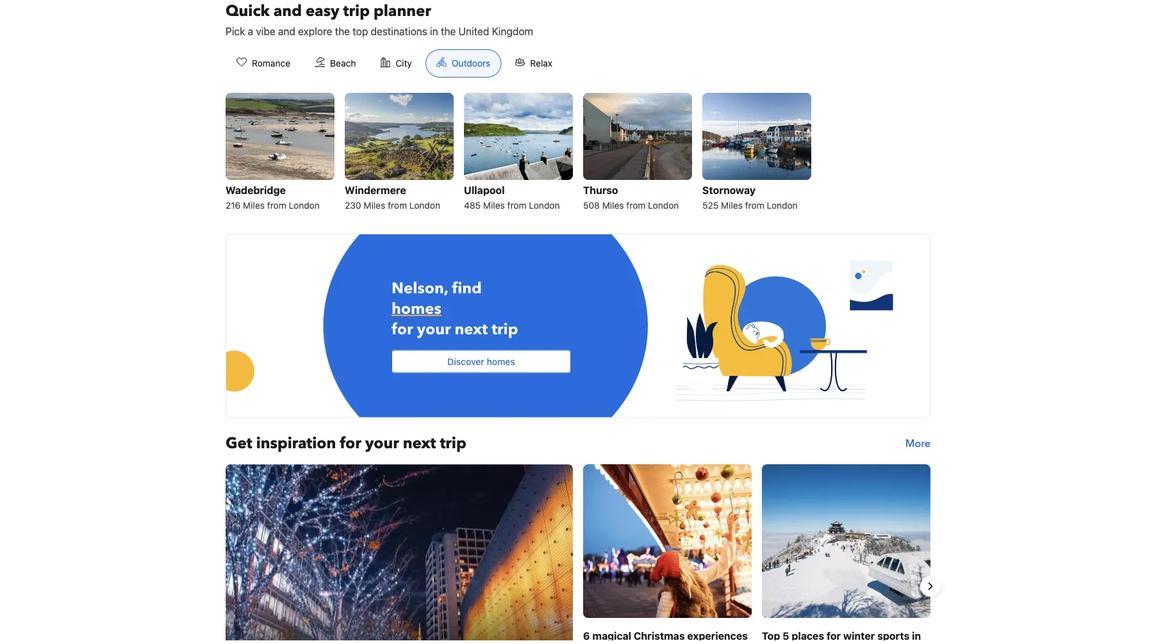 Task type: locate. For each thing, give the bounding box(es) containing it.
5 london from the left
[[767, 200, 798, 211]]

and up "vibe"
[[274, 0, 302, 21]]

1 vertical spatial your
[[365, 433, 399, 455]]

0 horizontal spatial next
[[403, 433, 436, 455]]

1 horizontal spatial for
[[392, 319, 413, 341]]

the right in
[[441, 25, 456, 38]]

in
[[430, 25, 438, 38]]

1 horizontal spatial the
[[441, 25, 456, 38]]

vibe
[[256, 25, 276, 38]]

and right "vibe"
[[278, 25, 296, 38]]

london
[[289, 200, 320, 211], [410, 200, 440, 211], [529, 200, 560, 211], [648, 200, 679, 211], [767, 200, 798, 211]]

1 london from the left
[[289, 200, 320, 211]]

region
[[215, 464, 941, 642]]

miles inside wadebridge 216 miles from london
[[243, 200, 265, 211]]

1 horizontal spatial your
[[417, 319, 451, 341]]

the left the top
[[335, 25, 350, 38]]

trip inside the nelson, find homes for your next trip
[[492, 319, 518, 341]]

1 vertical spatial and
[[278, 25, 296, 38]]

from right 485 at the left top of the page
[[507, 200, 527, 211]]

1 vertical spatial trip
[[492, 319, 518, 341]]

from for ullapool
[[507, 200, 527, 211]]

miles
[[243, 200, 265, 211], [364, 200, 385, 211], [483, 200, 505, 211], [603, 200, 624, 211], [721, 200, 743, 211]]

from inside 'windermere 230 miles from london'
[[388, 200, 407, 211]]

miles inside stornoway 525 miles from london
[[721, 200, 743, 211]]

miles down ullapool
[[483, 200, 505, 211]]

3 miles from the left
[[483, 200, 505, 211]]

for
[[392, 319, 413, 341], [340, 433, 361, 455]]

planner
[[374, 0, 431, 21]]

0 horizontal spatial trip
[[343, 0, 370, 21]]

quick
[[226, 0, 270, 21]]

miles for wadebridge
[[243, 200, 265, 211]]

miles down the windermere
[[364, 200, 385, 211]]

1 horizontal spatial homes
[[487, 357, 515, 367]]

1 horizontal spatial next
[[455, 319, 488, 341]]

city
[[396, 58, 412, 69]]

0 vertical spatial homes
[[392, 299, 442, 320]]

relax button
[[504, 49, 564, 78]]

and
[[274, 0, 302, 21], [278, 25, 296, 38]]

1 miles from the left
[[243, 200, 265, 211]]

230
[[345, 200, 361, 211]]

wadebridge
[[226, 184, 286, 197]]

0 horizontal spatial for
[[340, 433, 361, 455]]

1 horizontal spatial trip
[[440, 433, 467, 455]]

4 miles from the left
[[603, 200, 624, 211]]

from down the windermere
[[388, 200, 407, 211]]

stornoway
[[703, 184, 756, 197]]

from for wadebridge
[[267, 200, 286, 211]]

nelson,
[[392, 278, 448, 300]]

your
[[417, 319, 451, 341], [365, 433, 399, 455]]

london inside ullapool 485 miles from london
[[529, 200, 560, 211]]

0 vertical spatial next
[[455, 319, 488, 341]]

the
[[335, 25, 350, 38], [441, 25, 456, 38]]

2 from from the left
[[388, 200, 407, 211]]

5 miles from the left
[[721, 200, 743, 211]]

get
[[226, 433, 252, 455]]

relax
[[530, 58, 553, 69]]

next
[[455, 319, 488, 341], [403, 433, 436, 455]]

homes right discover
[[487, 357, 515, 367]]

outdoors
[[452, 58, 491, 69]]

trip inside quick and easy trip planner pick a vibe and explore the top destinations in the united kingdom
[[343, 0, 370, 21]]

wadebridge 216 miles from london
[[226, 184, 320, 211]]

miles down 'thurso' at top
[[603, 200, 624, 211]]

1 vertical spatial next
[[403, 433, 436, 455]]

from for stornoway
[[745, 200, 765, 211]]

thurso
[[583, 184, 618, 197]]

london for windermere
[[410, 200, 440, 211]]

from inside the thurso 508 miles from london
[[627, 200, 646, 211]]

discover homes
[[448, 357, 515, 367]]

romance button
[[226, 49, 301, 78]]

miles inside ullapool 485 miles from london
[[483, 200, 505, 211]]

2 horizontal spatial trip
[[492, 319, 518, 341]]

for right inspiration
[[340, 433, 361, 455]]

0 horizontal spatial your
[[365, 433, 399, 455]]

london inside stornoway 525 miles from london
[[767, 200, 798, 211]]

5 from from the left
[[745, 200, 765, 211]]

from inside ullapool 485 miles from london
[[507, 200, 527, 211]]

3 from from the left
[[507, 200, 527, 211]]

thurso 508 miles from london
[[583, 184, 679, 211]]

4 from from the left
[[627, 200, 646, 211]]

outdoors button
[[426, 49, 502, 78]]

2 vertical spatial trip
[[440, 433, 467, 455]]

from right the 508
[[627, 200, 646, 211]]

2 london from the left
[[410, 200, 440, 211]]

london inside wadebridge 216 miles from london
[[289, 200, 320, 211]]

london inside 'windermere 230 miles from london'
[[410, 200, 440, 211]]

0 vertical spatial your
[[417, 319, 451, 341]]

from inside stornoway 525 miles from london
[[745, 200, 765, 211]]

from down wadebridge
[[267, 200, 286, 211]]

0 vertical spatial for
[[392, 319, 413, 341]]

london inside the thurso 508 miles from london
[[648, 200, 679, 211]]

from for windermere
[[388, 200, 407, 211]]

4 london from the left
[[648, 200, 679, 211]]

find
[[452, 278, 482, 300]]

next inside the nelson, find homes for your next trip
[[455, 319, 488, 341]]

tab list
[[215, 49, 574, 78]]

windermere
[[345, 184, 406, 197]]

0 vertical spatial trip
[[343, 0, 370, 21]]

miles for stornoway
[[721, 200, 743, 211]]

3 london from the left
[[529, 200, 560, 211]]

homes
[[392, 299, 442, 320], [487, 357, 515, 367]]

miles down stornoway
[[721, 200, 743, 211]]

miles inside 'windermere 230 miles from london'
[[364, 200, 385, 211]]

1 from from the left
[[267, 200, 286, 211]]

0 horizontal spatial the
[[335, 25, 350, 38]]

from inside wadebridge 216 miles from london
[[267, 200, 286, 211]]

miles inside the thurso 508 miles from london
[[603, 200, 624, 211]]

miles down wadebridge
[[243, 200, 265, 211]]

6 magical christmas experiences in london image
[[583, 464, 752, 618]]

inspiration
[[256, 433, 336, 455]]

trip
[[343, 0, 370, 21], [492, 319, 518, 341], [440, 433, 467, 455]]

0 horizontal spatial homes
[[392, 299, 442, 320]]

a
[[248, 25, 253, 38]]

2 miles from the left
[[364, 200, 385, 211]]

from down stornoway
[[745, 200, 765, 211]]

homes left find
[[392, 299, 442, 320]]

from
[[267, 200, 286, 211], [388, 200, 407, 211], [507, 200, 527, 211], [627, 200, 646, 211], [745, 200, 765, 211]]

for down nelson,
[[392, 319, 413, 341]]



Task type: vqa. For each thing, say whether or not it's contained in the screenshot.
the united corresponding to Dirham
no



Task type: describe. For each thing, give the bounding box(es) containing it.
windermere 230 miles from london
[[345, 184, 440, 211]]

for inside the nelson, find homes for your next trip
[[392, 319, 413, 341]]

homes inside the nelson, find homes for your next trip
[[392, 299, 442, 320]]

more
[[906, 437, 931, 451]]

kingdom
[[492, 25, 534, 38]]

next image
[[923, 579, 939, 595]]

london for thurso
[[648, 200, 679, 211]]

london for stornoway
[[767, 200, 798, 211]]

ullapool
[[464, 184, 505, 197]]

1 vertical spatial homes
[[487, 357, 515, 367]]

2 the from the left
[[441, 25, 456, 38]]

1 the from the left
[[335, 25, 350, 38]]

stornoway 525 miles from london
[[703, 184, 798, 211]]

city button
[[369, 49, 423, 78]]

ullapool 485 miles from london
[[464, 184, 560, 211]]

525
[[703, 200, 719, 211]]

508
[[583, 200, 600, 211]]

discover
[[448, 357, 485, 367]]

quick and easy trip planner pick a vibe and explore the top destinations in the united kingdom
[[226, 0, 534, 38]]

miles for windermere
[[364, 200, 385, 211]]

from for thurso
[[627, 200, 646, 211]]

1 vertical spatial for
[[340, 433, 361, 455]]

485
[[464, 200, 481, 211]]

nelson, find homes for your next trip
[[392, 278, 518, 341]]

tab list containing romance
[[215, 49, 574, 78]]

london for wadebridge
[[289, 200, 320, 211]]

miles for thurso
[[603, 200, 624, 211]]

destinations
[[371, 25, 428, 38]]

beach
[[330, 58, 356, 69]]

top 5 places for winter sports in south korea image
[[762, 464, 931, 618]]

pick
[[226, 25, 245, 38]]

romance
[[252, 58, 290, 69]]

beach button
[[304, 49, 367, 78]]

explore
[[298, 25, 332, 38]]

more link
[[906, 434, 931, 454]]

top
[[353, 25, 368, 38]]

get inspiration for your next trip
[[226, 433, 467, 455]]

216
[[226, 200, 241, 211]]

0 vertical spatial and
[[274, 0, 302, 21]]

london for ullapool
[[529, 200, 560, 211]]

united
[[459, 25, 489, 38]]

miles for ullapool
[[483, 200, 505, 211]]

easy
[[306, 0, 340, 21]]

your inside the nelson, find homes for your next trip
[[417, 319, 451, 341]]



